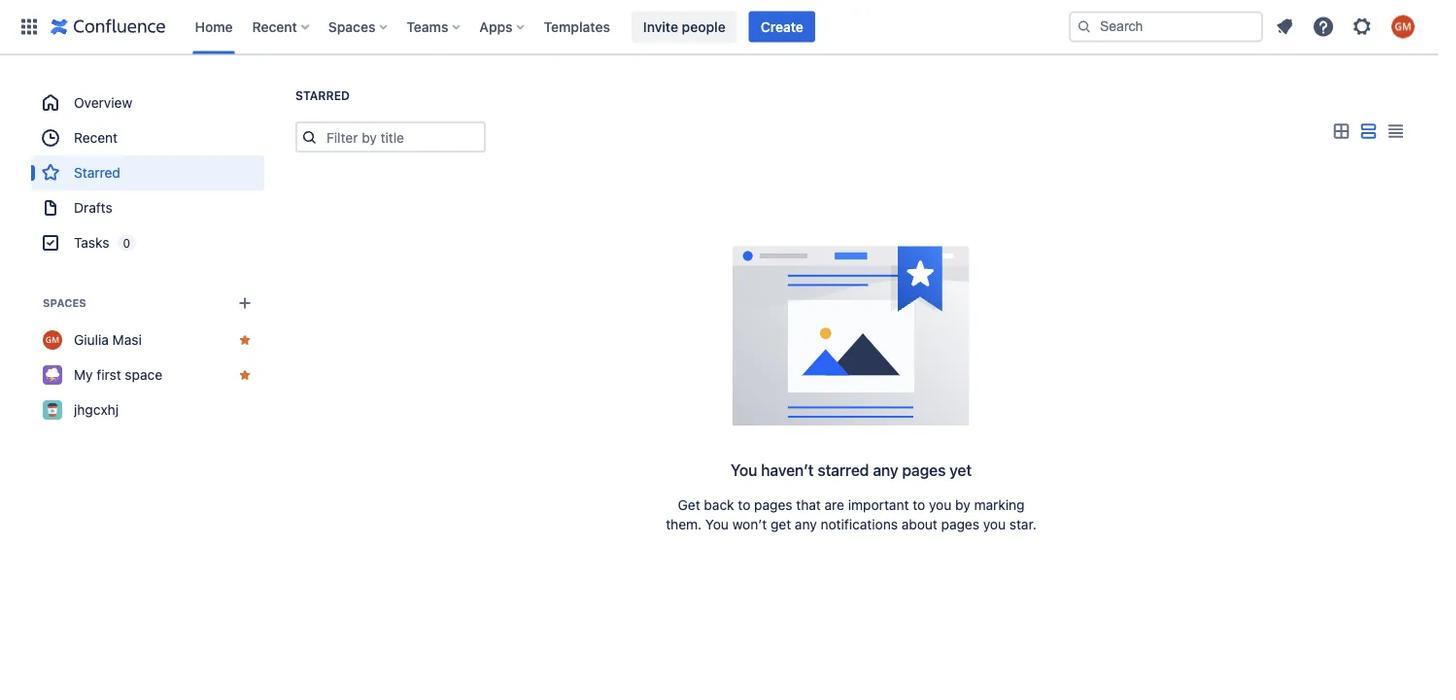 Task type: locate. For each thing, give the bounding box(es) containing it.
0 vertical spatial spaces
[[328, 18, 375, 34]]

0 vertical spatial recent
[[252, 18, 297, 34]]

giulia masi
[[74, 332, 142, 348]]

pages up get
[[754, 497, 792, 513]]

teams button
[[401, 11, 468, 42]]

1 horizontal spatial spaces
[[328, 18, 375, 34]]

recent right home
[[252, 18, 297, 34]]

0
[[123, 236, 130, 250]]

create link
[[749, 11, 815, 42]]

haven't
[[761, 461, 814, 480]]

1 horizontal spatial you
[[731, 461, 757, 480]]

1 vertical spatial recent
[[74, 130, 118, 146]]

1 unstar this space image from the top
[[237, 332, 253, 348]]

recent down overview
[[74, 130, 118, 146]]

tasks
[[74, 235, 109, 251]]

spaces right recent popup button
[[328, 18, 375, 34]]

unstar this space image
[[237, 332, 253, 348], [237, 367, 253, 383]]

pages
[[902, 461, 946, 480], [754, 497, 792, 513], [941, 516, 979, 532]]

you up back
[[731, 461, 757, 480]]

settings icon image
[[1351, 15, 1374, 38]]

1 horizontal spatial to
[[913, 497, 925, 513]]

0 horizontal spatial starred
[[74, 165, 120, 181]]

any
[[873, 461, 898, 480], [795, 516, 817, 532]]

you left by in the bottom of the page
[[929, 497, 952, 513]]

0 horizontal spatial you
[[705, 516, 729, 532]]

any up important
[[873, 461, 898, 480]]

1 horizontal spatial any
[[873, 461, 898, 480]]

compact list image
[[1384, 120, 1407, 143]]

templates link
[[538, 11, 616, 42]]

0 vertical spatial starred
[[295, 89, 350, 103]]

you down marking
[[983, 516, 1006, 532]]

to up won't
[[738, 497, 750, 513]]

0 vertical spatial pages
[[902, 461, 946, 480]]

them.
[[666, 516, 702, 532]]

Search field
[[1069, 11, 1263, 42]]

spaces up giulia
[[43, 297, 86, 309]]

1 vertical spatial starred
[[74, 165, 120, 181]]

0 horizontal spatial any
[[795, 516, 817, 532]]

you inside the 'get back to pages that are important to you by marking them.  you won't get any notifications about pages you star.'
[[705, 516, 729, 532]]

1 vertical spatial you
[[983, 516, 1006, 532]]

recent inside 'recent' link
[[74, 130, 118, 146]]

1 horizontal spatial you
[[983, 516, 1006, 532]]

jhgcxhj
[[74, 402, 119, 418]]

0 horizontal spatial to
[[738, 497, 750, 513]]

global element
[[12, 0, 1065, 54]]

spaces
[[328, 18, 375, 34], [43, 297, 86, 309]]

drafts
[[74, 200, 112, 216]]

you
[[731, 461, 757, 480], [705, 516, 729, 532]]

starred
[[295, 89, 350, 103], [74, 165, 120, 181]]

templates
[[544, 18, 610, 34]]

1 vertical spatial unstar this space image
[[237, 367, 253, 383]]

space
[[125, 367, 162, 383]]

starred up drafts
[[74, 165, 120, 181]]

1 vertical spatial spaces
[[43, 297, 86, 309]]

are
[[825, 497, 844, 513]]

yet
[[950, 461, 972, 480]]

1 vertical spatial you
[[705, 516, 729, 532]]

my first space link
[[31, 358, 264, 393]]

won't
[[732, 516, 767, 532]]

unstar this space image inside giulia masi link
[[237, 332, 253, 348]]

2 unstar this space image from the top
[[237, 367, 253, 383]]

pages left yet
[[902, 461, 946, 480]]

recent
[[252, 18, 297, 34], [74, 130, 118, 146]]

recent inside recent popup button
[[252, 18, 297, 34]]

0 horizontal spatial recent
[[74, 130, 118, 146]]

get
[[678, 497, 700, 513]]

to
[[738, 497, 750, 513], [913, 497, 925, 513]]

0 vertical spatial you
[[929, 497, 952, 513]]

banner
[[0, 0, 1438, 54]]

0 vertical spatial unstar this space image
[[237, 332, 253, 348]]

unstar this space image for my first space
[[237, 367, 253, 383]]

that
[[796, 497, 821, 513]]

apps
[[479, 18, 513, 34]]

group
[[31, 86, 264, 260]]

you
[[929, 497, 952, 513], [983, 516, 1006, 532]]

to up about
[[913, 497, 925, 513]]

1 vertical spatial pages
[[754, 497, 792, 513]]

invite people
[[643, 18, 726, 34]]

1 horizontal spatial recent
[[252, 18, 297, 34]]

you down back
[[705, 516, 729, 532]]

1 vertical spatial any
[[795, 516, 817, 532]]

confluence image
[[51, 15, 166, 38], [51, 15, 166, 38]]

important
[[848, 497, 909, 513]]

starred link
[[31, 155, 264, 190]]

list image
[[1356, 120, 1380, 143]]

any inside the 'get back to pages that are important to you by marking them.  you won't get any notifications about pages you star.'
[[795, 516, 817, 532]]

any down that
[[795, 516, 817, 532]]

pages down by in the bottom of the page
[[941, 516, 979, 532]]

unstar this space image inside 'my first space' link
[[237, 367, 253, 383]]

drafts link
[[31, 190, 264, 225]]

0 vertical spatial any
[[873, 461, 898, 480]]

create a space image
[[233, 292, 257, 315]]

starred down spaces popup button
[[295, 89, 350, 103]]

search image
[[1077, 19, 1092, 34]]



Task type: vqa. For each thing, say whether or not it's contained in the screenshot.
ABOUT
yes



Task type: describe. For each thing, give the bounding box(es) containing it.
your profile and preferences image
[[1391, 15, 1415, 38]]

people
[[682, 18, 726, 34]]

my
[[74, 367, 93, 383]]

recent link
[[31, 120, 264, 155]]

create
[[761, 18, 803, 34]]

home
[[195, 18, 233, 34]]

1 horizontal spatial starred
[[295, 89, 350, 103]]

help icon image
[[1312, 15, 1335, 38]]

1 to from the left
[[738, 497, 750, 513]]

0 horizontal spatial spaces
[[43, 297, 86, 309]]

you haven't starred any pages yet
[[731, 461, 972, 480]]

first
[[97, 367, 121, 383]]

starred inside "link"
[[74, 165, 120, 181]]

marking
[[974, 497, 1025, 513]]

back
[[704, 497, 734, 513]]

about
[[901, 516, 937, 532]]

group containing overview
[[31, 86, 264, 260]]

Filter by title field
[[321, 123, 484, 151]]

jhgcxhj link
[[31, 393, 264, 428]]

recent button
[[246, 11, 317, 42]]

overview link
[[31, 86, 264, 120]]

starred
[[818, 461, 869, 480]]

get back to pages that are important to you by marking them.  you won't get any notifications about pages you star.
[[666, 497, 1037, 532]]

masi
[[112, 332, 142, 348]]

giulia
[[74, 332, 109, 348]]

invite
[[643, 18, 678, 34]]

overview
[[74, 95, 132, 111]]

giulia masi link
[[31, 323, 264, 358]]

invite people button
[[631, 11, 737, 42]]

2 vertical spatial pages
[[941, 516, 979, 532]]

by
[[955, 497, 970, 513]]

spaces inside spaces popup button
[[328, 18, 375, 34]]

unstar this space image for giulia masi
[[237, 332, 253, 348]]

appswitcher icon image
[[17, 15, 41, 38]]

2 to from the left
[[913, 497, 925, 513]]

banner containing home
[[0, 0, 1438, 54]]

star.
[[1009, 516, 1037, 532]]

apps button
[[474, 11, 532, 42]]

spaces button
[[322, 11, 395, 42]]

0 vertical spatial you
[[731, 461, 757, 480]]

get
[[771, 516, 791, 532]]

cards image
[[1329, 120, 1353, 143]]

home link
[[189, 11, 239, 42]]

notifications
[[821, 516, 898, 532]]

my first space
[[74, 367, 162, 383]]

notification icon image
[[1273, 15, 1296, 38]]

0 horizontal spatial you
[[929, 497, 952, 513]]

teams
[[407, 18, 448, 34]]



